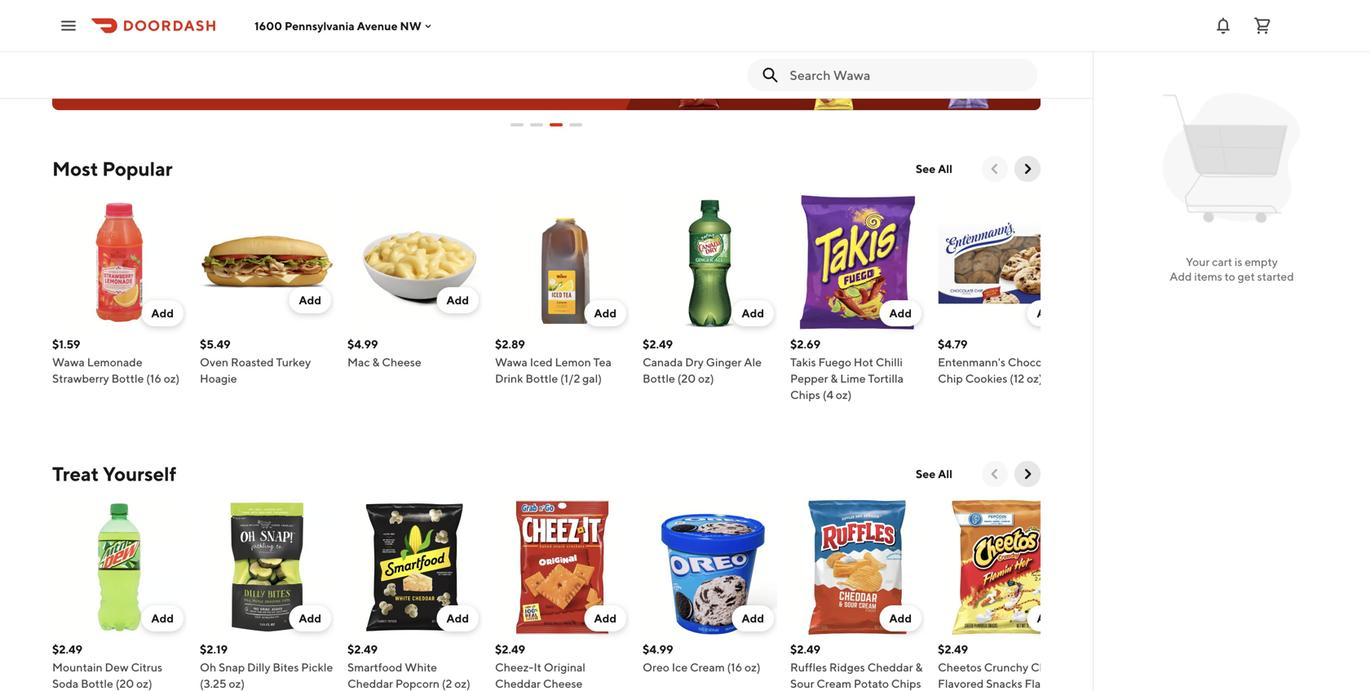 Task type: locate. For each thing, give the bounding box(es) containing it.
(3.25
[[200, 677, 227, 690]]

$4.99 inside $4.99 mac & cheese
[[348, 337, 378, 351]]

(20 down dry
[[678, 372, 696, 385]]

bottle inside the '$2.49 mountain dew citrus soda bottle (20 oz)'
[[81, 677, 113, 690]]

see all left previous button of carousel icon
[[916, 162, 953, 175]]

&
[[372, 355, 380, 369], [831, 372, 838, 385], [916, 661, 923, 674]]

wawa for $1.59
[[52, 355, 85, 369]]

oz) down snap
[[229, 677, 245, 690]]

add for $2.49 smartfood white cheddar popcorn (2 oz)
[[447, 612, 469, 625]]

hoagie
[[200, 372, 237, 385]]

ruffles
[[791, 661, 828, 674]]

wawa
[[52, 355, 85, 369], [495, 355, 528, 369]]

add button
[[289, 287, 331, 313], [289, 287, 331, 313], [437, 287, 479, 313], [437, 287, 479, 313], [142, 300, 184, 326], [142, 300, 184, 326], [585, 300, 627, 326], [585, 300, 627, 326], [732, 300, 774, 326], [732, 300, 774, 326], [880, 300, 922, 326], [880, 300, 922, 326], [1028, 300, 1070, 326], [1028, 300, 1070, 326], [142, 605, 184, 632], [142, 605, 184, 632], [289, 605, 331, 632], [289, 605, 331, 632], [437, 605, 479, 632], [437, 605, 479, 632], [585, 605, 627, 632], [585, 605, 627, 632], [732, 605, 774, 632], [732, 605, 774, 632], [880, 605, 922, 632], [880, 605, 922, 632], [1028, 605, 1070, 632], [1028, 605, 1070, 632]]

0 vertical spatial (16
[[146, 372, 162, 385]]

& down fuego at the right bottom of page
[[831, 372, 838, 385]]

cream right "ice"
[[690, 661, 725, 674]]

1 horizontal spatial (20
[[678, 372, 696, 385]]

add
[[1170, 270, 1193, 283], [299, 293, 322, 307], [447, 293, 469, 307], [151, 306, 174, 320], [594, 306, 617, 320], [742, 306, 765, 320], [890, 306, 912, 320], [1038, 306, 1060, 320], [151, 612, 174, 625], [299, 612, 322, 625], [447, 612, 469, 625], [594, 612, 617, 625], [742, 612, 765, 625], [890, 612, 912, 625], [1038, 612, 1060, 625]]

& right mac on the bottom of page
[[372, 355, 380, 369]]

(20 down dew
[[116, 677, 134, 690]]

add for $2.49 cheetos crunchy cheese flavored snacks flamin
[[1038, 612, 1060, 625]]

1 vertical spatial see all
[[916, 467, 953, 481]]

oz) inside $4.79 entenmann's chocolate chip cookies (12 oz)
[[1027, 372, 1043, 385]]

get
[[1238, 270, 1256, 283]]

see all left previous button of carousel image
[[916, 467, 953, 481]]

ginger
[[706, 355, 742, 369]]

(4
[[823, 388, 834, 401]]

wawa down $1.59
[[52, 355, 85, 369]]

$4.79 entenmann's chocolate chip cookies (12 oz)
[[938, 337, 1063, 385]]

1 vertical spatial see
[[916, 467, 936, 481]]

$2.69 takis fuego hot chilli pepper & lime tortilla chips (4 oz)
[[791, 337, 904, 401]]

next button of carousel image
[[1020, 161, 1036, 177], [1020, 466, 1036, 482]]

wawa up drink at the left
[[495, 355, 528, 369]]

oz) left hoagie
[[164, 372, 180, 385]]

wawa iced lemon tea drink bottle (1/2 gal) image
[[495, 195, 630, 330]]

1 horizontal spatial cream
[[817, 677, 852, 690]]

1 see from the top
[[916, 162, 936, 175]]

smartfood white cheddar popcorn (2 oz) image
[[348, 500, 482, 635]]

0 vertical spatial all
[[938, 162, 953, 175]]

$4.99 for oreo
[[643, 643, 674, 656]]

1 wawa from the left
[[52, 355, 85, 369]]

0 vertical spatial cream
[[690, 661, 725, 674]]

cheese
[[382, 355, 422, 369], [1031, 661, 1071, 674]]

1 vertical spatial (16
[[728, 661, 743, 674]]

0 horizontal spatial cheddar
[[348, 677, 393, 690]]

see all link
[[906, 156, 963, 182], [906, 461, 963, 487]]

1 horizontal spatial &
[[831, 372, 838, 385]]

bottle down lemonade
[[111, 372, 144, 385]]

add for $2.49 canada dry ginger ale bottle (20 oz)
[[742, 306, 765, 320]]

cheese right "crunchy"
[[1031, 661, 1071, 674]]

notification bell image
[[1214, 16, 1234, 35]]

2 horizontal spatial &
[[916, 661, 923, 674]]

0 vertical spatial $4.99
[[348, 337, 378, 351]]

(16 left hoagie
[[146, 372, 162, 385]]

open menu image
[[59, 16, 78, 35]]

1 vertical spatial all
[[938, 467, 953, 481]]

oz) left ruffles at the right bottom of page
[[745, 661, 761, 674]]

2 horizontal spatial cheddar
[[868, 661, 914, 674]]

$2.49 inside $2.49 smartfood white cheddar popcorn (2 oz)
[[348, 643, 378, 656]]

oh snap dilly bites pickle (3.25 oz) image
[[200, 500, 335, 635]]

$2.49 up cheez-
[[495, 643, 526, 656]]

add for $4.99 oreo ice cream (16 oz)
[[742, 612, 765, 625]]

see all link left previous button of carousel image
[[906, 461, 963, 487]]

2 vertical spatial &
[[916, 661, 923, 674]]

1 vertical spatial &
[[831, 372, 838, 385]]

see
[[916, 162, 936, 175], [916, 467, 936, 481]]

lime
[[841, 372, 866, 385]]

takis fuego hot chilli pepper & lime tortilla chips (4 oz) image
[[791, 195, 925, 330]]

$2.49 up cheetos
[[938, 643, 969, 656]]

oz)
[[164, 372, 180, 385], [699, 372, 715, 385], [1027, 372, 1043, 385], [836, 388, 852, 401], [745, 661, 761, 674], [136, 677, 152, 690], [229, 677, 245, 690], [455, 677, 471, 690]]

wawa inside $1.59 wawa lemonade strawberry bottle (16 oz)
[[52, 355, 85, 369]]

$2.49
[[643, 337, 673, 351], [52, 643, 83, 656], [348, 643, 378, 656], [495, 643, 526, 656], [791, 643, 821, 656], [938, 643, 969, 656]]

$4.99 up mac on the bottom of page
[[348, 337, 378, 351]]

ruffles ridges cheddar & sour cream potato chips (2.5 oz) image
[[791, 500, 925, 635]]

0 vertical spatial see
[[916, 162, 936, 175]]

to
[[1225, 270, 1236, 283]]

oreo ice cream (16 oz) image
[[643, 500, 778, 635]]

$2.49 for $2.49 smartfood white cheddar popcorn (2 oz)
[[348, 643, 378, 656]]

sour
[[791, 677, 815, 690]]

0 horizontal spatial cheese
[[382, 355, 422, 369]]

all left previous button of carousel icon
[[938, 162, 953, 175]]

next button of carousel image right previous button of carousel image
[[1020, 466, 1036, 482]]

cheese inside $2.49 cheetos crunchy cheese flavored snacks flamin
[[1031, 661, 1071, 674]]

snap
[[219, 661, 245, 674]]

(12
[[1010, 372, 1025, 385]]

$5.49 oven roasted turkey hoagie
[[200, 337, 311, 385]]

add for $2.49 cheez-it original cheddar chees
[[594, 612, 617, 625]]

oz) down dry
[[699, 372, 715, 385]]

$2.49 inside $2.49 cheez-it original cheddar chees
[[495, 643, 526, 656]]

is
[[1235, 255, 1243, 268]]

cheddar down cheez-
[[495, 677, 541, 690]]

white
[[405, 661, 437, 674]]

drink
[[495, 372, 524, 385]]

add for $1.59 wawa lemonade strawberry bottle (16 oz)
[[151, 306, 174, 320]]

1 horizontal spatial wawa
[[495, 355, 528, 369]]

potato
[[854, 677, 889, 690]]

cheddar inside $2.49 ruffles ridges cheddar & sour cream potato chip
[[868, 661, 914, 674]]

0 vertical spatial &
[[372, 355, 380, 369]]

oz) inside $4.99 oreo ice cream (16 oz)
[[745, 661, 761, 674]]

all for treat yourself
[[938, 467, 953, 481]]

$4.99 inside $4.99 oreo ice cream (16 oz)
[[643, 643, 674, 656]]

$2.49 inside the '$2.49 mountain dew citrus soda bottle (20 oz)'
[[52, 643, 83, 656]]

$2.89
[[495, 337, 525, 351]]

$2.19
[[200, 643, 228, 656]]

see left previous button of carousel image
[[916, 467, 936, 481]]

0 horizontal spatial $4.99
[[348, 337, 378, 351]]

oz) down citrus
[[136, 677, 152, 690]]

lemon
[[555, 355, 591, 369]]

cheez-
[[495, 661, 534, 674]]

0 vertical spatial next button of carousel image
[[1020, 161, 1036, 177]]

& left cheetos
[[916, 661, 923, 674]]

1 see all from the top
[[916, 162, 953, 175]]

bottle
[[111, 372, 144, 385], [526, 372, 558, 385], [643, 372, 676, 385], [81, 677, 113, 690]]

crunchy
[[985, 661, 1029, 674]]

0 vertical spatial (20
[[678, 372, 696, 385]]

cheese right mac on the bottom of page
[[382, 355, 422, 369]]

$2.49 inside $2.49 cheetos crunchy cheese flavored snacks flamin
[[938, 643, 969, 656]]

1 vertical spatial cream
[[817, 677, 852, 690]]

$4.99
[[348, 337, 378, 351], [643, 643, 674, 656]]

2 wawa from the left
[[495, 355, 528, 369]]

cheddar
[[868, 661, 914, 674], [348, 677, 393, 690], [495, 677, 541, 690]]

dilly
[[247, 661, 271, 674]]

2 next button of carousel image from the top
[[1020, 466, 1036, 482]]

(20 inside $2.49 canada dry ginger ale bottle (20 oz)
[[678, 372, 696, 385]]

1 vertical spatial cheese
[[1031, 661, 1071, 674]]

cheddar inside $2.49 smartfood white cheddar popcorn (2 oz)
[[348, 677, 393, 690]]

0 horizontal spatial (16
[[146, 372, 162, 385]]

0 horizontal spatial cream
[[690, 661, 725, 674]]

oz) right (4
[[836, 388, 852, 401]]

cheese inside $4.99 mac & cheese
[[382, 355, 422, 369]]

bites
[[273, 661, 299, 674]]

(16 right "ice"
[[728, 661, 743, 674]]

see all for popular
[[916, 162, 953, 175]]

see left previous button of carousel icon
[[916, 162, 936, 175]]

cart
[[1213, 255, 1233, 268]]

2 see all from the top
[[916, 467, 953, 481]]

oz) down the chocolate
[[1027, 372, 1043, 385]]

1 horizontal spatial cheese
[[1031, 661, 1071, 674]]

(20
[[678, 372, 696, 385], [116, 677, 134, 690]]

add for $4.79 entenmann's chocolate chip cookies (12 oz)
[[1038, 306, 1060, 320]]

flavored
[[938, 677, 984, 690]]

canada
[[643, 355, 683, 369]]

$4.99 for mac
[[348, 337, 378, 351]]

treat
[[52, 462, 99, 486]]

$4.99 up oreo
[[643, 643, 674, 656]]

0 vertical spatial cheese
[[382, 355, 422, 369]]

see for most popular
[[916, 162, 936, 175]]

see all link left previous button of carousel icon
[[906, 156, 963, 182]]

0 horizontal spatial (20
[[116, 677, 134, 690]]

wawa for $2.89
[[495, 355, 528, 369]]

$5.49
[[200, 337, 231, 351]]

2 see from the top
[[916, 467, 936, 481]]

pennsylvania
[[285, 19, 355, 32]]

add for $2.69 takis fuego hot chilli pepper & lime tortilla chips (4 oz)
[[890, 306, 912, 320]]

0 items, open order cart image
[[1253, 16, 1273, 35]]

add for $2.19 oh snap dilly bites pickle (3.25 oz)
[[299, 612, 322, 625]]

started
[[1258, 270, 1295, 283]]

most
[[52, 157, 98, 180]]

2 see all link from the top
[[906, 461, 963, 487]]

1 horizontal spatial (16
[[728, 661, 743, 674]]

1 vertical spatial (20
[[116, 677, 134, 690]]

cheese for cheetos crunchy cheese flavored snacks flamin
[[1031, 661, 1071, 674]]

2 all from the top
[[938, 467, 953, 481]]

canada dry ginger ale bottle (20 oz) image
[[643, 195, 778, 330]]

bottle down canada
[[643, 372, 676, 385]]

$2.49 up smartfood
[[348, 643, 378, 656]]

$2.49 up ruffles at the right bottom of page
[[791, 643, 821, 656]]

& inside $2.49 ruffles ridges cheddar & sour cream potato chip
[[916, 661, 923, 674]]

$2.49 inside $2.49 ruffles ridges cheddar & sour cream potato chip
[[791, 643, 821, 656]]

$2.49 up mountain
[[52, 643, 83, 656]]

(20 for dew
[[116, 677, 134, 690]]

bottle down iced
[[526, 372, 558, 385]]

(16
[[146, 372, 162, 385], [728, 661, 743, 674]]

cream down ridges
[[817, 677, 852, 690]]

cheddar up potato on the right
[[868, 661, 914, 674]]

Search Wawa search field
[[790, 66, 1025, 84]]

oz) inside $2.49 canada dry ginger ale bottle (20 oz)
[[699, 372, 715, 385]]

$2.49 for $2.49 cheetos crunchy cheese flavored snacks flamin
[[938, 643, 969, 656]]

$4.79
[[938, 337, 968, 351]]

$4.99 mac & cheese
[[348, 337, 422, 369]]

popular
[[102, 157, 173, 180]]

0 vertical spatial see all link
[[906, 156, 963, 182]]

mac & cheese image
[[348, 195, 482, 330]]

cheetos crunchy cheese flavored snacks flamin' hot (3.25 oz) image
[[938, 500, 1073, 635]]

oz) right (2 on the bottom left
[[455, 677, 471, 690]]

add for $2.89 wawa iced lemon tea drink bottle (1/2 gal)
[[594, 306, 617, 320]]

cheddar down smartfood
[[348, 677, 393, 690]]

1 next button of carousel image from the top
[[1020, 161, 1036, 177]]

1 vertical spatial next button of carousel image
[[1020, 466, 1036, 482]]

see for treat yourself
[[916, 467, 936, 481]]

bottle down mountain
[[81, 677, 113, 690]]

0 horizontal spatial &
[[372, 355, 380, 369]]

oz) inside $1.59 wawa lemonade strawberry bottle (16 oz)
[[164, 372, 180, 385]]

0 horizontal spatial wawa
[[52, 355, 85, 369]]

1 horizontal spatial cheddar
[[495, 677, 541, 690]]

wawa lemonade strawberry bottle (16 oz) image
[[52, 195, 187, 330]]

avenue
[[357, 19, 398, 32]]

all left previous button of carousel image
[[938, 467, 953, 481]]

next button of carousel image right previous button of carousel icon
[[1020, 161, 1036, 177]]

1 all from the top
[[938, 162, 953, 175]]

see all for yourself
[[916, 467, 953, 481]]

$4.99 oreo ice cream (16 oz)
[[643, 643, 761, 674]]

$2.49 up canada
[[643, 337, 673, 351]]

1 see all link from the top
[[906, 156, 963, 182]]

(20 inside the '$2.49 mountain dew citrus soda bottle (20 oz)'
[[116, 677, 134, 690]]

$2.49 cheez-it original cheddar chees
[[495, 643, 586, 691]]

smartfood
[[348, 661, 403, 674]]

1 vertical spatial $4.99
[[643, 643, 674, 656]]

1 vertical spatial see all link
[[906, 461, 963, 487]]

takis
[[791, 355, 817, 369]]

0 vertical spatial see all
[[916, 162, 953, 175]]

wawa inside $2.89 wawa iced lemon tea drink bottle (1/2 gal)
[[495, 355, 528, 369]]

see all
[[916, 162, 953, 175], [916, 467, 953, 481]]

tortilla
[[869, 372, 904, 385]]

1 horizontal spatial $4.99
[[643, 643, 674, 656]]

$2.69
[[791, 337, 821, 351]]

$2.49 inside $2.49 canada dry ginger ale bottle (20 oz)
[[643, 337, 673, 351]]



Task type: describe. For each thing, give the bounding box(es) containing it.
oz) inside the '$2.49 mountain dew citrus soda bottle (20 oz)'
[[136, 677, 152, 690]]

your
[[1187, 255, 1210, 268]]

oreo
[[643, 661, 670, 674]]

$2.49 mountain dew citrus soda bottle (20 oz)
[[52, 643, 162, 690]]

roasted
[[231, 355, 274, 369]]

$1.59
[[52, 337, 80, 351]]

soda
[[52, 677, 79, 690]]

& inside the $2.69 takis fuego hot chilli pepper & lime tortilla chips (4 oz)
[[831, 372, 838, 385]]

fuego
[[819, 355, 852, 369]]

strawberry
[[52, 372, 109, 385]]

(16 inside $4.99 oreo ice cream (16 oz)
[[728, 661, 743, 674]]

cheddar for popcorn
[[348, 677, 393, 690]]

add for $2.49 ruffles ridges cheddar & sour cream potato chip
[[890, 612, 912, 625]]

bottle inside $1.59 wawa lemonade strawberry bottle (16 oz)
[[111, 372, 144, 385]]

bottle inside $2.89 wawa iced lemon tea drink bottle (1/2 gal)
[[526, 372, 558, 385]]

cheddar for &
[[868, 661, 914, 674]]

dew
[[105, 661, 129, 674]]

nw
[[400, 19, 422, 32]]

empty retail cart image
[[1156, 82, 1309, 235]]

lemonade
[[87, 355, 143, 369]]

ice
[[672, 661, 688, 674]]

empty
[[1245, 255, 1279, 268]]

cream inside $4.99 oreo ice cream (16 oz)
[[690, 661, 725, 674]]

$2.49 for $2.49 cheez-it original cheddar chees
[[495, 643, 526, 656]]

add for $2.49 mountain dew citrus soda bottle (20 oz)
[[151, 612, 174, 625]]

oz) inside $2.49 smartfood white cheddar popcorn (2 oz)
[[455, 677, 471, 690]]

snacks
[[987, 677, 1023, 690]]

1600 pennsylvania avenue nw button
[[255, 19, 435, 32]]

see all link for popular
[[906, 156, 963, 182]]

most popular
[[52, 157, 173, 180]]

$2.49 for $2.49 ruffles ridges cheddar & sour cream potato chip
[[791, 643, 821, 656]]

1600 pennsylvania avenue nw
[[255, 19, 422, 32]]

(20 for dry
[[678, 372, 696, 385]]

it
[[534, 661, 542, 674]]

mountain
[[52, 661, 103, 674]]

$2.49 for $2.49 mountain dew citrus soda bottle (20 oz)
[[52, 643, 83, 656]]

dry
[[686, 355, 704, 369]]

previous button of carousel image
[[987, 161, 1004, 177]]

& inside $4.99 mac & cheese
[[372, 355, 380, 369]]

all for most popular
[[938, 162, 953, 175]]

oven roasted turkey hoagie image
[[200, 195, 335, 330]]

treat yourself
[[52, 462, 176, 486]]

cheese for mac & cheese
[[382, 355, 422, 369]]

gal)
[[583, 372, 602, 385]]

cookies
[[966, 372, 1008, 385]]

oz) inside the $2.69 takis fuego hot chilli pepper & lime tortilla chips (4 oz)
[[836, 388, 852, 401]]

mac
[[348, 355, 370, 369]]

next button of carousel image for treat yourself
[[1020, 466, 1036, 482]]

citrus
[[131, 661, 162, 674]]

entenmann's chocolate chip cookies (12 oz) image
[[938, 195, 1073, 330]]

ale
[[744, 355, 762, 369]]

cream inside $2.49 ruffles ridges cheddar & sour cream potato chip
[[817, 677, 852, 690]]

(16 inside $1.59 wawa lemonade strawberry bottle (16 oz)
[[146, 372, 162, 385]]

add inside your cart is empty add items to get started
[[1170, 270, 1193, 283]]

next button of carousel image for most popular
[[1020, 161, 1036, 177]]

oven
[[200, 355, 229, 369]]

ridges
[[830, 661, 866, 674]]

entenmann's
[[938, 355, 1006, 369]]

chip
[[938, 372, 964, 385]]

chilli
[[876, 355, 903, 369]]

see all link for yourself
[[906, 461, 963, 487]]

previous button of carousel image
[[987, 466, 1004, 482]]

(1/2
[[561, 372, 581, 385]]

add for $5.49 oven roasted turkey hoagie
[[299, 293, 322, 307]]

tea
[[594, 355, 612, 369]]

cheddar inside $2.49 cheez-it original cheddar chees
[[495, 677, 541, 690]]

1600
[[255, 19, 282, 32]]

$2.19 oh snap dilly bites pickle (3.25 oz)
[[200, 643, 333, 690]]

turkey
[[276, 355, 311, 369]]

oz) inside $2.19 oh snap dilly bites pickle (3.25 oz)
[[229, 677, 245, 690]]

original
[[544, 661, 586, 674]]

cheez-it original cheddar cheese crackers (3 oz) image
[[495, 500, 630, 635]]

hot
[[854, 355, 874, 369]]

pickle
[[301, 661, 333, 674]]

(2
[[442, 677, 452, 690]]

add for $4.99 mac & cheese
[[447, 293, 469, 307]]

items
[[1195, 270, 1223, 283]]

iced
[[530, 355, 553, 369]]

cheetos
[[938, 661, 982, 674]]

chips
[[791, 388, 821, 401]]

popcorn
[[396, 677, 440, 690]]

$2.49 for $2.49 canada dry ginger ale bottle (20 oz)
[[643, 337, 673, 351]]

pepper
[[791, 372, 829, 385]]

$2.49 smartfood white cheddar popcorn (2 oz)
[[348, 643, 471, 690]]

chocolate
[[1008, 355, 1063, 369]]

oh
[[200, 661, 216, 674]]

$2.49 cheetos crunchy cheese flavored snacks flamin
[[938, 643, 1071, 691]]

bottle inside $2.49 canada dry ginger ale bottle (20 oz)
[[643, 372, 676, 385]]

yourself
[[103, 462, 176, 486]]

$2.49 ruffles ridges cheddar & sour cream potato chip
[[791, 643, 923, 691]]

$2.89 wawa iced lemon tea drink bottle (1/2 gal)
[[495, 337, 612, 385]]

most popular link
[[52, 156, 173, 182]]

$2.49 canada dry ginger ale bottle (20 oz)
[[643, 337, 762, 385]]

mountain dew citrus soda bottle (20 oz) image
[[52, 500, 187, 635]]

treat yourself link
[[52, 461, 176, 487]]

your cart is empty add items to get started
[[1170, 255, 1295, 283]]



Task type: vqa. For each thing, say whether or not it's contained in the screenshot.


